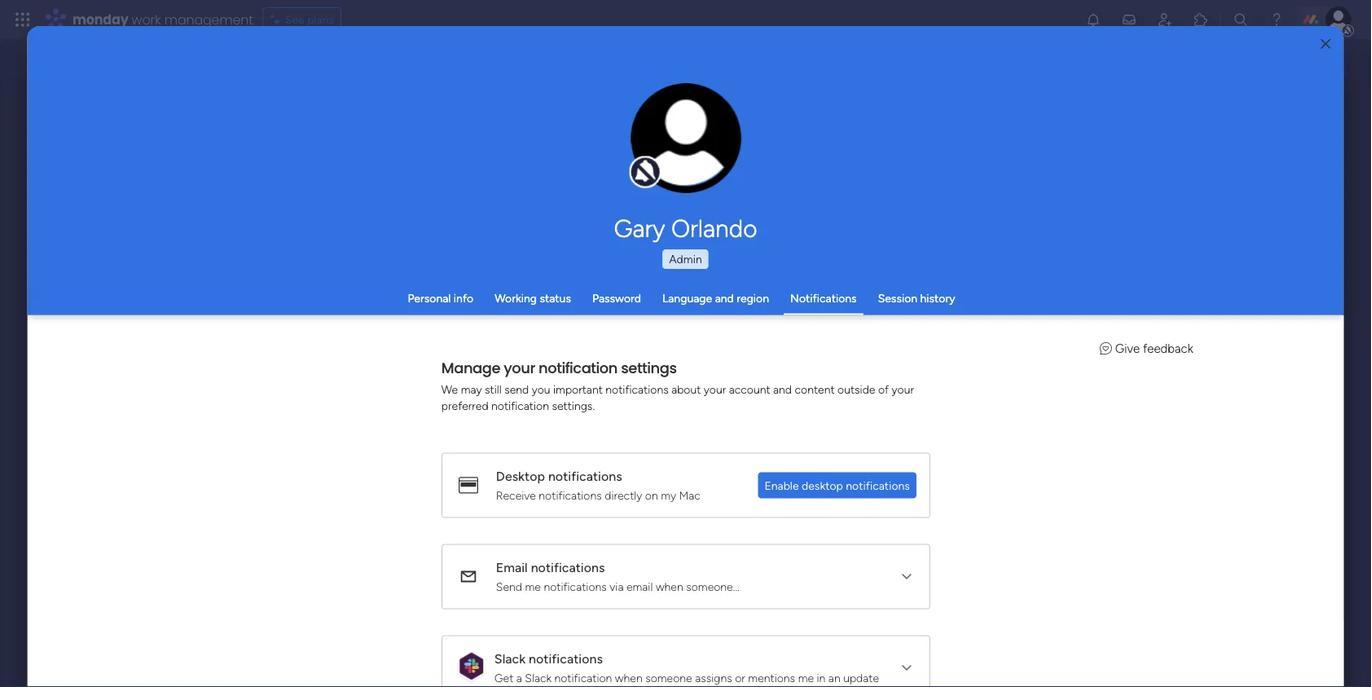 Task type: describe. For each thing, give the bounding box(es) containing it.
account
[[729, 382, 770, 396]]

password link
[[593, 291, 641, 305]]

working status link
[[495, 291, 571, 305]]

when inside the 'slack notifications get a slack notification when someone assigns or mentions me in an update'
[[615, 670, 643, 684]]

directly
[[605, 488, 642, 502]]

gary orlando button
[[462, 214, 910, 243]]

still
[[485, 382, 502, 396]]

help image
[[1269, 11, 1285, 28]]

about
[[672, 382, 701, 396]]

enable desktop notifications
[[765, 478, 910, 492]]

search everything image
[[1233, 11, 1250, 28]]

region
[[737, 291, 769, 305]]

give feedback
[[1115, 341, 1194, 356]]

enable desktop notifications button
[[758, 472, 917, 498]]

monday
[[73, 10, 128, 29]]

email
[[626, 579, 653, 593]]

invite members image
[[1157, 11, 1174, 28]]

password
[[593, 291, 641, 305]]

feedback
[[1143, 341, 1194, 356]]

may
[[461, 382, 482, 396]]

v2 user feedback image
[[1100, 341, 1112, 356]]

settings.
[[552, 398, 595, 412]]

0 vertical spatial slack
[[494, 651, 526, 666]]

manage
[[441, 357, 500, 378]]

and inside the manage your notification settings we may still send you important notifications about your account and content outside of your preferred notification settings.
[[773, 382, 792, 396]]

when inside email notifications send me notifications via email when someone...
[[656, 579, 683, 593]]

session history
[[878, 291, 956, 305]]

we
[[441, 382, 458, 396]]

via
[[610, 579, 624, 593]]

in
[[817, 670, 826, 684]]

desktop
[[802, 478, 843, 492]]

plans
[[307, 13, 334, 26]]

mac
[[679, 488, 701, 502]]

1 horizontal spatial your
[[704, 382, 726, 396]]

send
[[504, 382, 529, 396]]

orlando
[[672, 214, 758, 243]]

picture
[[670, 161, 703, 174]]

me inside email notifications send me notifications via email when someone...
[[525, 579, 541, 593]]

management
[[164, 10, 253, 29]]

mentions
[[748, 670, 795, 684]]

gary orlando
[[614, 214, 758, 243]]

notifications inside the manage your notification settings we may still send you important notifications about your account and content outside of your preferred notification settings.
[[606, 382, 669, 396]]

email
[[496, 560, 528, 575]]

manage your notification settings we may still send you important notifications about your account and content outside of your preferred notification settings.
[[441, 357, 914, 412]]

0 horizontal spatial your
[[504, 357, 535, 378]]

working status
[[495, 291, 571, 305]]

session history link
[[878, 291, 956, 305]]

gary
[[614, 214, 665, 243]]

history
[[921, 291, 956, 305]]

close image
[[1321, 38, 1331, 50]]

an
[[829, 670, 841, 684]]

0 horizontal spatial and
[[715, 291, 734, 305]]

status
[[540, 291, 571, 305]]

on
[[645, 488, 658, 502]]

see plans button
[[263, 7, 342, 32]]



Task type: vqa. For each thing, say whether or not it's contained in the screenshot.
Workspace image on the top left of page
no



Task type: locate. For each thing, give the bounding box(es) containing it.
of
[[878, 382, 889, 396]]

me
[[525, 579, 541, 593], [798, 670, 814, 684]]

1 vertical spatial me
[[798, 670, 814, 684]]

0 vertical spatial notification
[[539, 357, 618, 378]]

assigns
[[695, 670, 732, 684]]

notification right a
[[554, 670, 612, 684]]

admin
[[669, 252, 702, 266]]

or
[[735, 670, 745, 684]]

my
[[661, 488, 676, 502]]

session
[[878, 291, 918, 305]]

and left content
[[773, 382, 792, 396]]

when left someone
[[615, 670, 643, 684]]

give
[[1115, 341, 1140, 356]]

see plans
[[285, 13, 334, 26]]

work
[[132, 10, 161, 29]]

slack
[[494, 651, 526, 666], [525, 670, 552, 684]]

0 horizontal spatial when
[[615, 670, 643, 684]]

language
[[663, 291, 713, 305]]

update
[[843, 670, 879, 684]]

info
[[454, 291, 474, 305]]

important
[[553, 382, 603, 396]]

apps image
[[1193, 11, 1210, 28]]

slack up 'get'
[[494, 651, 526, 666]]

outside
[[838, 382, 875, 396]]

see
[[285, 13, 305, 26]]

personal info link
[[408, 291, 474, 305]]

1 vertical spatial notification
[[491, 398, 549, 412]]

select product image
[[15, 11, 31, 28]]

a
[[516, 670, 522, 684]]

0 vertical spatial when
[[656, 579, 683, 593]]

notifications
[[791, 291, 857, 305]]

personal
[[408, 291, 451, 305]]

1 horizontal spatial and
[[773, 382, 792, 396]]

when right "email"
[[656, 579, 683, 593]]

receive
[[496, 488, 536, 502]]

content
[[795, 382, 835, 396]]

desktop notifications receive notifications directly on my mac
[[496, 468, 701, 502]]

give feedback link
[[1100, 341, 1194, 356]]

someone...
[[686, 579, 740, 593]]

notification down send
[[491, 398, 549, 412]]

notification inside the 'slack notifications get a slack notification when someone assigns or mentions me in an update'
[[554, 670, 612, 684]]

notifications image
[[1086, 11, 1102, 28]]

change profile picture
[[652, 147, 721, 174]]

0 vertical spatial and
[[715, 291, 734, 305]]

1 horizontal spatial when
[[656, 579, 683, 593]]

and left 'region'
[[715, 291, 734, 305]]

enable
[[765, 478, 799, 492]]

send
[[496, 579, 522, 593]]

0 horizontal spatial me
[[525, 579, 541, 593]]

gary orlando image
[[1326, 7, 1352, 33]]

notification
[[539, 357, 618, 378], [491, 398, 549, 412], [554, 670, 612, 684]]

your right of at the bottom right
[[892, 382, 914, 396]]

1 vertical spatial and
[[773, 382, 792, 396]]

preferred
[[441, 398, 488, 412]]

personal info
[[408, 291, 474, 305]]

you
[[532, 382, 550, 396]]

2 vertical spatial notification
[[554, 670, 612, 684]]

1 vertical spatial when
[[615, 670, 643, 684]]

notifications inside button
[[846, 478, 910, 492]]

notifications link
[[791, 291, 857, 305]]

1 horizontal spatial me
[[798, 670, 814, 684]]

profile
[[691, 147, 721, 160]]

monday work management
[[73, 10, 253, 29]]

get
[[494, 670, 513, 684]]

your
[[504, 357, 535, 378], [704, 382, 726, 396], [892, 382, 914, 396]]

me left in
[[798, 670, 814, 684]]

change profile picture button
[[631, 83, 742, 194]]

gary orlando dialog
[[27, 26, 1344, 687]]

language and region
[[663, 291, 769, 305]]

slack right a
[[525, 670, 552, 684]]

0 vertical spatial me
[[525, 579, 541, 593]]

me right send
[[525, 579, 541, 593]]

notifications
[[606, 382, 669, 396], [548, 468, 622, 484], [846, 478, 910, 492], [539, 488, 602, 502], [531, 560, 605, 575], [544, 579, 607, 593], [529, 651, 603, 666]]

working
[[495, 291, 537, 305]]

desktop
[[496, 468, 545, 484]]

settings
[[621, 357, 677, 378]]

1 vertical spatial slack
[[525, 670, 552, 684]]

2 horizontal spatial your
[[892, 382, 914, 396]]

and
[[715, 291, 734, 305], [773, 382, 792, 396]]

your up send
[[504, 357, 535, 378]]

language and region link
[[663, 291, 769, 305]]

notifications inside the 'slack notifications get a slack notification when someone assigns or mentions me in an update'
[[529, 651, 603, 666]]

slack notifications get a slack notification when someone assigns or mentions me in an update
[[494, 651, 879, 684]]

when
[[656, 579, 683, 593], [615, 670, 643, 684]]

someone
[[645, 670, 692, 684]]

change
[[652, 147, 688, 160]]

inbox image
[[1122, 11, 1138, 28]]

me inside the 'slack notifications get a slack notification when someone assigns or mentions me in an update'
[[798, 670, 814, 684]]

email notifications send me notifications via email when someone...
[[496, 560, 740, 593]]

your right about at the bottom
[[704, 382, 726, 396]]

notification up important
[[539, 357, 618, 378]]



